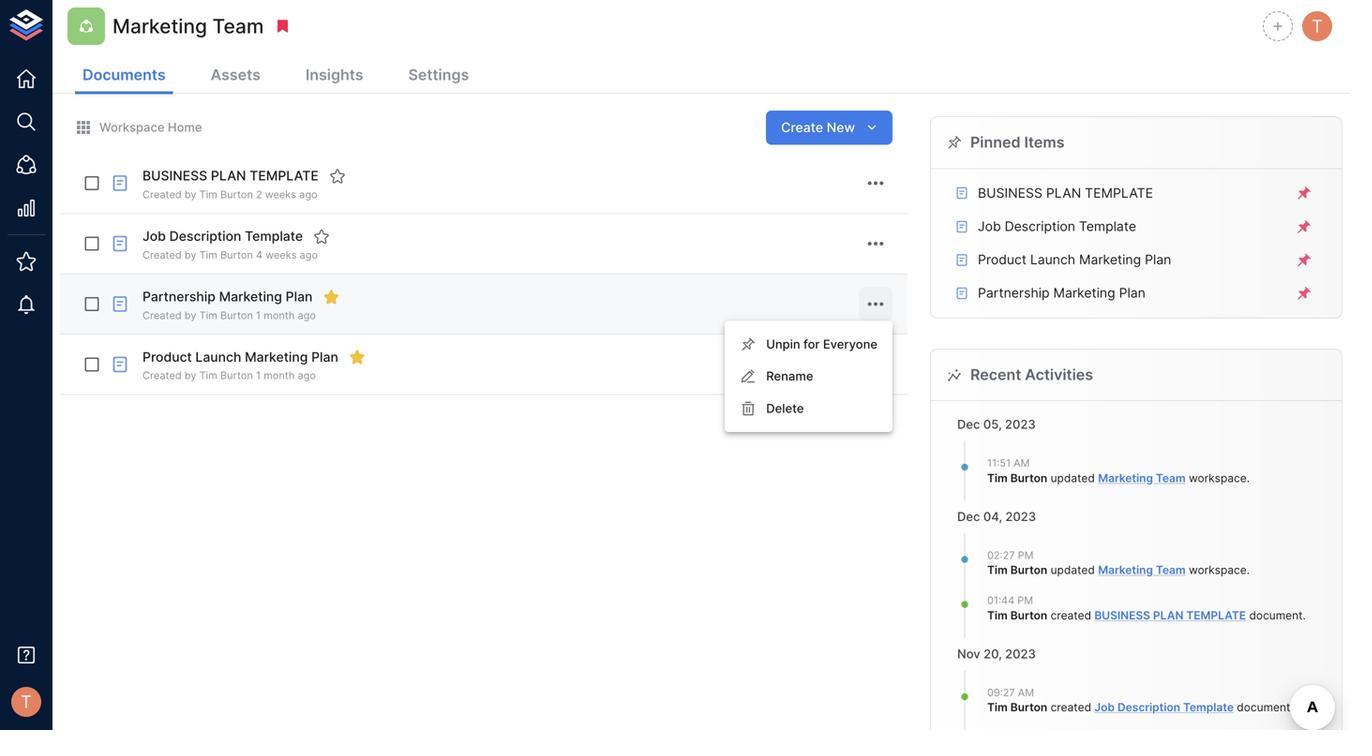Task type: describe. For each thing, give the bounding box(es) containing it.
insights
[[306, 66, 363, 84]]

partnership marketing plan button
[[939, 277, 1335, 310]]

1 vertical spatial business plan template link
[[1095, 609, 1246, 623]]

2023 for nov 20, 2023
[[1005, 647, 1036, 662]]

updated for 11:51 am tim burton updated marketing team workspace .
[[1051, 472, 1095, 485]]

ago for plan
[[298, 309, 316, 321]]

month for marketing
[[264, 370, 295, 382]]

01:44
[[988, 595, 1015, 607]]

ago for marketing
[[298, 370, 316, 382]]

unpin image for business plan template
[[1296, 185, 1313, 202]]

dec 05, 2023
[[958, 417, 1036, 432]]

template inside 09:27 am tim burton created job description template document .
[[1183, 701, 1234, 715]]

0 horizontal spatial business
[[143, 168, 207, 184]]

remove favorite image for partnership marketing plan
[[323, 289, 340, 306]]

plan inside "button"
[[1119, 285, 1146, 301]]

2023 for dec 04, 2023
[[1006, 510, 1036, 524]]

burton inside the 02:27 pm tim burton updated marketing team workspace .
[[1011, 564, 1048, 577]]

1 horizontal spatial t button
[[1300, 8, 1335, 44]]

marketing inside 11:51 am tim burton updated marketing team workspace .
[[1098, 472, 1153, 485]]

0 vertical spatial t
[[1312, 16, 1323, 36]]

weeks for template
[[265, 189, 296, 201]]

favorite image
[[329, 168, 346, 185]]

created for business
[[1051, 609, 1092, 623]]

description inside 09:27 am tim burton created job description template document .
[[1118, 701, 1181, 715]]

02:27 pm tim burton updated marketing team workspace .
[[988, 549, 1250, 577]]

am for created
[[1018, 687, 1034, 699]]

0 vertical spatial team
[[212, 14, 264, 38]]

burton inside 11:51 am tim burton updated marketing team workspace .
[[1011, 472, 1048, 485]]

job description template link inside button
[[954, 218, 1293, 236]]

description inside button
[[1005, 219, 1076, 234]]

0 horizontal spatial template
[[250, 168, 319, 184]]

assets link
[[203, 58, 268, 94]]

plan inside "link"
[[1145, 252, 1172, 268]]

unpin image for job description template
[[1296, 218, 1313, 235]]

documents
[[83, 66, 166, 84]]

unpin
[[766, 337, 801, 352]]

partnership marketing plan inside "button"
[[978, 285, 1146, 301]]

created for business
[[143, 189, 182, 201]]

02:27
[[988, 549, 1015, 562]]

0 horizontal spatial t button
[[6, 682, 47, 723]]

workspace home link
[[75, 119, 202, 136]]

unpin image for partnership marketing plan
[[1296, 285, 1313, 302]]

business inside 01:44 pm tim burton created business plan template document .
[[1095, 609, 1151, 623]]

product inside "link"
[[978, 252, 1027, 268]]

ago for template
[[299, 189, 318, 201]]

create new
[[781, 119, 855, 135]]

workspace for 11:51 am tim burton updated marketing team workspace .
[[1189, 472, 1247, 485]]

partnership inside "button"
[[978, 285, 1050, 301]]

09:27
[[988, 687, 1015, 699]]

unpin for everyone
[[766, 337, 878, 352]]

11:51
[[988, 457, 1011, 469]]

template inside 01:44 pm tim burton created business plan template document .
[[1187, 609, 1246, 623]]

remove bookmark image
[[274, 18, 291, 35]]

recent activities
[[971, 366, 1093, 384]]

product launch marketing plan button
[[939, 243, 1335, 277]]

document for template
[[1250, 609, 1303, 623]]

month for plan
[[264, 309, 295, 321]]

nov 20, 2023
[[958, 647, 1036, 662]]

items
[[1025, 133, 1065, 151]]

tim inside 11:51 am tim burton updated marketing team workspace .
[[988, 472, 1008, 485]]

created for product
[[143, 370, 182, 382]]

insights link
[[298, 58, 371, 94]]

template inside button
[[1079, 219, 1137, 234]]

1 vertical spatial job description template link
[[1095, 701, 1234, 715]]

1 vertical spatial launch
[[195, 349, 241, 365]]

plan inside 01:44 pm tim burton created business plan template document .
[[1153, 609, 1184, 623]]

plan inside business plan template link
[[1046, 185, 1082, 201]]

create new button
[[766, 110, 893, 145]]

pinned
[[971, 133, 1021, 151]]

business plan template inside button
[[978, 185, 1154, 201]]

marketing inside "link"
[[1079, 252, 1141, 268]]

unpin image for product launch marketing plan
[[1296, 252, 1313, 269]]

. inside 01:44 pm tim burton created business plan template document .
[[1303, 609, 1306, 623]]

created by tim burton 2 weeks ago
[[143, 189, 318, 201]]

job description template inside button
[[978, 219, 1137, 234]]



Task type: vqa. For each thing, say whether or not it's contained in the screenshot.
DEC
yes



Task type: locate. For each thing, give the bounding box(es) containing it.
05,
[[984, 417, 1002, 432]]

product launch marketing plan inside "link"
[[978, 252, 1172, 268]]

weeks
[[265, 189, 296, 201], [266, 249, 297, 261]]

1 vertical spatial weeks
[[266, 249, 297, 261]]

updated inside the 02:27 pm tim burton updated marketing team workspace .
[[1051, 564, 1095, 577]]

am for updated
[[1014, 457, 1030, 469]]

am right 09:27
[[1018, 687, 1034, 699]]

1 for marketing
[[256, 309, 261, 321]]

marketing team
[[113, 14, 264, 38]]

team for 02:27 pm tim burton updated marketing team workspace .
[[1156, 564, 1186, 577]]

1 vertical spatial plan
[[1046, 185, 1082, 201]]

0 vertical spatial am
[[1014, 457, 1030, 469]]

t button
[[1300, 8, 1335, 44], [6, 682, 47, 723]]

partnership
[[978, 285, 1050, 301], [143, 289, 216, 305]]

job description template
[[978, 219, 1137, 234], [143, 228, 303, 244]]

job inside button
[[978, 219, 1001, 234]]

4 by from the top
[[185, 370, 196, 382]]

job description template up created by tim burton 4 weeks ago
[[143, 228, 303, 244]]

am right the 11:51
[[1014, 457, 1030, 469]]

0 horizontal spatial description
[[169, 228, 241, 244]]

workspace for 02:27 pm tim burton updated marketing team workspace .
[[1189, 564, 1247, 577]]

business plan template link
[[954, 184, 1293, 203], [1095, 609, 1246, 623]]

home
[[168, 120, 202, 134]]

partnership marketing plan link
[[954, 284, 1293, 303]]

. inside the 02:27 pm tim burton updated marketing team workspace .
[[1247, 564, 1250, 577]]

job description template button
[[939, 210, 1335, 243]]

ago for template
[[300, 249, 318, 261]]

delete
[[766, 401, 804, 416]]

documents link
[[75, 58, 173, 94]]

by for product
[[185, 370, 196, 382]]

1 horizontal spatial plan
[[1046, 185, 1082, 201]]

launch inside "link"
[[1031, 252, 1076, 268]]

created inside 01:44 pm tim burton created business plan template document .
[[1051, 609, 1092, 623]]

job
[[978, 219, 1001, 234], [143, 228, 166, 244], [1095, 701, 1115, 715]]

dec for dec 04, 2023
[[958, 510, 980, 524]]

rename button
[[725, 361, 893, 393]]

0 vertical spatial remove favorite image
[[323, 289, 340, 306]]

nov
[[958, 647, 981, 662]]

by for job
[[185, 249, 196, 261]]

job inside 09:27 am tim burton created job description template document .
[[1095, 701, 1115, 715]]

template
[[250, 168, 319, 184], [1085, 185, 1154, 201], [1187, 609, 1246, 623]]

0 vertical spatial product
[[978, 252, 1027, 268]]

0 horizontal spatial plan
[[211, 168, 246, 184]]

dec for dec 05, 2023
[[958, 417, 980, 432]]

1 month from the top
[[264, 309, 295, 321]]

0 horizontal spatial business plan template
[[143, 168, 319, 184]]

1 for launch
[[256, 370, 261, 382]]

created by tim burton 1 month ago for marketing
[[143, 309, 316, 321]]

1 vertical spatial 2023
[[1006, 510, 1036, 524]]

.
[[1247, 472, 1250, 485], [1247, 564, 1250, 577], [1303, 609, 1306, 623], [1291, 701, 1294, 715]]

0 horizontal spatial job description template
[[143, 228, 303, 244]]

t
[[1312, 16, 1323, 36], [21, 692, 32, 713]]

unpin image inside "business plan template" button
[[1296, 185, 1313, 202]]

workspace
[[99, 120, 165, 134]]

new
[[827, 119, 855, 135]]

1 vertical spatial business
[[978, 185, 1043, 201]]

2 created by tim burton 1 month ago from the top
[[143, 370, 316, 382]]

1 vertical spatial template
[[1085, 185, 1154, 201]]

0 vertical spatial month
[[264, 309, 295, 321]]

team
[[212, 14, 264, 38], [1156, 472, 1186, 485], [1156, 564, 1186, 577]]

2 2023 from the top
[[1006, 510, 1036, 524]]

created inside 09:27 am tim burton created job description template document .
[[1051, 701, 1092, 715]]

0 vertical spatial dec
[[958, 417, 980, 432]]

2 horizontal spatial template
[[1183, 701, 1234, 715]]

1 horizontal spatial partnership marketing plan
[[978, 285, 1146, 301]]

1 vertical spatial created by tim burton 1 month ago
[[143, 370, 316, 382]]

1 horizontal spatial partnership
[[978, 285, 1050, 301]]

3 2023 from the top
[[1005, 647, 1036, 662]]

product launch marketing plan link
[[954, 251, 1293, 269]]

pm
[[1018, 549, 1034, 562], [1018, 595, 1033, 607]]

business down home
[[143, 168, 207, 184]]

tim inside the 02:27 pm tim burton updated marketing team workspace .
[[988, 564, 1008, 577]]

2 horizontal spatial description
[[1118, 701, 1181, 715]]

1 horizontal spatial business plan template
[[978, 185, 1154, 201]]

1 horizontal spatial launch
[[1031, 252, 1076, 268]]

job description template up product launch marketing plan "link"
[[978, 219, 1137, 234]]

0 vertical spatial product launch marketing plan
[[978, 252, 1172, 268]]

business plan template
[[143, 168, 319, 184], [978, 185, 1154, 201]]

business down pinned items
[[978, 185, 1043, 201]]

1 created by tim burton 1 month ago from the top
[[143, 309, 316, 321]]

unpin image
[[1296, 185, 1313, 202], [1296, 218, 1313, 235]]

business plan template down items
[[978, 185, 1154, 201]]

0 vertical spatial created by tim burton 1 month ago
[[143, 309, 316, 321]]

created
[[143, 189, 182, 201], [143, 249, 182, 261], [143, 309, 182, 321], [143, 370, 182, 382]]

pm right 02:27
[[1018, 549, 1034, 562]]

updated inside 11:51 am tim burton updated marketing team workspace .
[[1051, 472, 1095, 485]]

business down the 02:27 pm tim burton updated marketing team workspace .
[[1095, 609, 1151, 623]]

0 vertical spatial weeks
[[265, 189, 296, 201]]

1 marketing team link from the top
[[1098, 472, 1186, 485]]

partnership marketing plan
[[978, 285, 1146, 301], [143, 289, 313, 305]]

dec
[[958, 417, 980, 432], [958, 510, 980, 524]]

am inside 09:27 am tim burton created job description template document .
[[1018, 687, 1034, 699]]

everyone
[[823, 337, 878, 352]]

am inside 11:51 am tim burton updated marketing team workspace .
[[1014, 457, 1030, 469]]

0 vertical spatial unpin image
[[1296, 252, 1313, 269]]

rename
[[766, 369, 814, 384]]

2023 for dec 05, 2023
[[1005, 417, 1036, 432]]

business plan template link down the 02:27 pm tim burton updated marketing team workspace .
[[1095, 609, 1246, 623]]

2 vertical spatial business
[[1095, 609, 1151, 623]]

document for template
[[1237, 701, 1291, 715]]

2 dec from the top
[[958, 510, 980, 524]]

0 horizontal spatial launch
[[195, 349, 241, 365]]

for
[[804, 337, 820, 352]]

document inside 01:44 pm tim burton created business plan template document .
[[1250, 609, 1303, 623]]

plan down items
[[1046, 185, 1082, 201]]

month
[[264, 309, 295, 321], [264, 370, 295, 382]]

0 vertical spatial launch
[[1031, 252, 1076, 268]]

2 vertical spatial plan
[[1153, 609, 1184, 623]]

settings link
[[401, 58, 477, 94]]

am
[[1014, 457, 1030, 469], [1018, 687, 1034, 699]]

launch
[[1031, 252, 1076, 268], [195, 349, 241, 365]]

0 vertical spatial document
[[1250, 609, 1303, 623]]

1 vertical spatial document
[[1237, 701, 1291, 715]]

unpin image inside product launch marketing plan button
[[1296, 252, 1313, 269]]

2 vertical spatial 2023
[[1005, 647, 1036, 662]]

2
[[256, 189, 262, 201]]

pm inside 01:44 pm tim burton created business plan template document .
[[1018, 595, 1033, 607]]

0 horizontal spatial partnership marketing plan
[[143, 289, 313, 305]]

0 horizontal spatial partnership
[[143, 289, 216, 305]]

1 horizontal spatial product
[[978, 252, 1027, 268]]

2 month from the top
[[264, 370, 295, 382]]

settings
[[408, 66, 469, 84]]

created for partnership
[[143, 309, 182, 321]]

unpin image inside job description template button
[[1296, 218, 1313, 235]]

team for 11:51 am tim burton updated marketing team workspace .
[[1156, 472, 1186, 485]]

1 vertical spatial t button
[[6, 682, 47, 723]]

favorite image
[[313, 228, 330, 245]]

2 updated from the top
[[1051, 564, 1095, 577]]

4 created from the top
[[143, 370, 182, 382]]

business plan template link inside button
[[954, 184, 1293, 203]]

plan up created by tim burton 2 weeks ago
[[211, 168, 246, 184]]

2 vertical spatial template
[[1187, 609, 1246, 623]]

2 vertical spatial team
[[1156, 564, 1186, 577]]

pm for created
[[1018, 595, 1033, 607]]

0 vertical spatial 1
[[256, 309, 261, 321]]

burton inside 09:27 am tim burton created job description template document .
[[1011, 701, 1048, 715]]

04,
[[984, 510, 1003, 524]]

recent
[[971, 366, 1022, 384]]

2 created from the top
[[143, 249, 182, 261]]

workspace home
[[99, 120, 202, 134]]

1 horizontal spatial template
[[1079, 219, 1137, 234]]

0 vertical spatial business plan template
[[143, 168, 319, 184]]

partnership marketing plan down created by tim burton 4 weeks ago
[[143, 289, 313, 305]]

assets
[[211, 66, 261, 84]]

3 created from the top
[[143, 309, 182, 321]]

09:27 am tim burton created job description template document .
[[988, 687, 1294, 715]]

1 dec from the top
[[958, 417, 980, 432]]

create
[[781, 119, 823, 135]]

2 horizontal spatial business
[[1095, 609, 1151, 623]]

pm for updated
[[1018, 549, 1034, 562]]

1 vertical spatial product launch marketing plan
[[143, 349, 338, 365]]

2 marketing team link from the top
[[1098, 564, 1186, 577]]

0 horizontal spatial product
[[143, 349, 192, 365]]

updated
[[1051, 472, 1095, 485], [1051, 564, 1095, 577]]

pm right 01:44
[[1018, 595, 1033, 607]]

2 workspace from the top
[[1189, 564, 1247, 577]]

2023 right 20,
[[1005, 647, 1036, 662]]

1 1 from the top
[[256, 309, 261, 321]]

template
[[1079, 219, 1137, 234], [245, 228, 303, 244], [1183, 701, 1234, 715]]

pm inside the 02:27 pm tim burton updated marketing team workspace .
[[1018, 549, 1034, 562]]

1 vertical spatial dec
[[958, 510, 980, 524]]

created by tim burton 1 month ago
[[143, 309, 316, 321], [143, 370, 316, 382]]

1 vertical spatial unpin image
[[1296, 218, 1313, 235]]

2023 right 04,
[[1006, 510, 1036, 524]]

product launch marketing plan
[[978, 252, 1172, 268], [143, 349, 338, 365]]

created
[[1051, 609, 1092, 623], [1051, 701, 1092, 715]]

1 workspace from the top
[[1189, 472, 1247, 485]]

remove favorite image
[[323, 289, 340, 306], [349, 349, 366, 366]]

1 created from the top
[[143, 189, 182, 201]]

2 by from the top
[[185, 249, 196, 261]]

marketing team link
[[1098, 472, 1186, 485], [1098, 564, 1186, 577]]

1 pm from the top
[[1018, 549, 1034, 562]]

partnership down created by tim burton 4 weeks ago
[[143, 289, 216, 305]]

tim inside 01:44 pm tim burton created business plan template document .
[[988, 609, 1008, 623]]

. inside 09:27 am tim burton created job description template document .
[[1291, 701, 1294, 715]]

1
[[256, 309, 261, 321], [256, 370, 261, 382]]

by for partnership
[[185, 309, 196, 321]]

dec left 04,
[[958, 510, 980, 524]]

workspace
[[1189, 472, 1247, 485], [1189, 564, 1247, 577]]

0 vertical spatial 2023
[[1005, 417, 1036, 432]]

3 by from the top
[[185, 309, 196, 321]]

marketing team link for 02:27 pm tim burton updated marketing team workspace .
[[1098, 564, 1186, 577]]

partnership marketing plan down product launch marketing plan "link"
[[978, 285, 1146, 301]]

01:44 pm tim burton created business plan template document .
[[988, 595, 1306, 623]]

2 unpin image from the top
[[1296, 218, 1313, 235]]

business plan template link up job description template button
[[954, 184, 1293, 203]]

0 vertical spatial marketing team link
[[1098, 472, 1186, 485]]

marketing inside the 02:27 pm tim burton updated marketing team workspace .
[[1098, 564, 1153, 577]]

1 horizontal spatial job
[[978, 219, 1001, 234]]

activities
[[1025, 366, 1093, 384]]

ago
[[299, 189, 318, 201], [300, 249, 318, 261], [298, 309, 316, 321], [298, 370, 316, 382]]

unpin image
[[1296, 252, 1313, 269], [1296, 285, 1313, 302]]

0 horizontal spatial job
[[143, 228, 166, 244]]

0 vertical spatial business plan template link
[[954, 184, 1293, 203]]

1 unpin image from the top
[[1296, 185, 1313, 202]]

2 horizontal spatial template
[[1187, 609, 1246, 623]]

1 horizontal spatial template
[[1085, 185, 1154, 201]]

1 horizontal spatial remove favorite image
[[349, 349, 366, 366]]

1 horizontal spatial product launch marketing plan
[[978, 252, 1172, 268]]

2 1 from the top
[[256, 370, 261, 382]]

1 horizontal spatial t
[[1312, 16, 1323, 36]]

delete button
[[725, 393, 893, 425]]

0 vertical spatial created
[[1051, 609, 1092, 623]]

team inside the 02:27 pm tim burton updated marketing team workspace .
[[1156, 564, 1186, 577]]

0 vertical spatial updated
[[1051, 472, 1095, 485]]

20,
[[984, 647, 1002, 662]]

marketing team link up 01:44 pm tim burton created business plan template document .
[[1098, 564, 1186, 577]]

1 vertical spatial month
[[264, 370, 295, 382]]

description
[[1005, 219, 1076, 234], [169, 228, 241, 244], [1118, 701, 1181, 715]]

tim inside 09:27 am tim burton created job description template document .
[[988, 701, 1008, 715]]

2 created from the top
[[1051, 701, 1092, 715]]

4
[[256, 249, 263, 261]]

unpin for everyone button
[[725, 329, 893, 361]]

business plan template up created by tim burton 2 weeks ago
[[143, 168, 319, 184]]

1 horizontal spatial job description template
[[978, 219, 1137, 234]]

by
[[185, 189, 196, 201], [185, 249, 196, 261], [185, 309, 196, 321], [185, 370, 196, 382]]

. inside 11:51 am tim burton updated marketing team workspace .
[[1247, 472, 1250, 485]]

2023 right the 05,
[[1005, 417, 1036, 432]]

business inside business plan template link
[[978, 185, 1043, 201]]

burton inside 01:44 pm tim burton created business plan template document .
[[1011, 609, 1048, 623]]

1 vertical spatial team
[[1156, 472, 1186, 485]]

11:51 am tim burton updated marketing team workspace .
[[988, 457, 1250, 485]]

2 unpin image from the top
[[1296, 285, 1313, 302]]

0 vertical spatial t button
[[1300, 8, 1335, 44]]

job description template link
[[954, 218, 1293, 236], [1095, 701, 1234, 715]]

1 vertical spatial marketing team link
[[1098, 564, 1186, 577]]

weeks right 2
[[265, 189, 296, 201]]

tim
[[199, 189, 217, 201], [199, 249, 217, 261], [199, 309, 217, 321], [199, 370, 217, 382], [988, 472, 1008, 485], [988, 564, 1008, 577], [988, 609, 1008, 623], [988, 701, 1008, 715]]

0 vertical spatial plan
[[211, 168, 246, 184]]

weeks right 4
[[266, 249, 297, 261]]

1 created from the top
[[1051, 609, 1092, 623]]

unpin image inside partnership marketing plan "button"
[[1296, 285, 1313, 302]]

0 vertical spatial template
[[250, 168, 319, 184]]

1 vertical spatial 1
[[256, 370, 261, 382]]

2023
[[1005, 417, 1036, 432], [1006, 510, 1036, 524], [1005, 647, 1036, 662]]

2 horizontal spatial job
[[1095, 701, 1115, 715]]

1 horizontal spatial business
[[978, 185, 1043, 201]]

created by tim burton 4 weeks ago
[[143, 249, 318, 261]]

1 vertical spatial workspace
[[1189, 564, 1247, 577]]

1 2023 from the top
[[1005, 417, 1036, 432]]

dec left the 05,
[[958, 417, 980, 432]]

2 horizontal spatial plan
[[1153, 609, 1184, 623]]

workspace inside the 02:27 pm tim burton updated marketing team workspace .
[[1189, 564, 1247, 577]]

updated for 02:27 pm tim burton updated marketing team workspace .
[[1051, 564, 1095, 577]]

business
[[143, 168, 207, 184], [978, 185, 1043, 201], [1095, 609, 1151, 623]]

partnership up recent
[[978, 285, 1050, 301]]

weeks for template
[[266, 249, 297, 261]]

0 vertical spatial pm
[[1018, 549, 1034, 562]]

created by tim burton 1 month ago for launch
[[143, 370, 316, 382]]

1 vertical spatial updated
[[1051, 564, 1095, 577]]

0 horizontal spatial remove favorite image
[[323, 289, 340, 306]]

marketing team link up the 02:27 pm tim burton updated marketing team workspace .
[[1098, 472, 1186, 485]]

team inside 11:51 am tim burton updated marketing team workspace .
[[1156, 472, 1186, 485]]

1 vertical spatial business plan template
[[978, 185, 1154, 201]]

0 horizontal spatial product launch marketing plan
[[143, 349, 338, 365]]

1 horizontal spatial description
[[1005, 219, 1076, 234]]

document inside 09:27 am tim burton created job description template document .
[[1237, 701, 1291, 715]]

marketing inside "button"
[[1054, 285, 1116, 301]]

0 vertical spatial unpin image
[[1296, 185, 1313, 202]]

marketing team link for 11:51 am tim burton updated marketing team workspace .
[[1098, 472, 1186, 485]]

0 vertical spatial job description template link
[[954, 218, 1293, 236]]

created for job
[[1051, 701, 1092, 715]]

0 horizontal spatial t
[[21, 692, 32, 713]]

1 vertical spatial product
[[143, 349, 192, 365]]

marketing
[[113, 14, 207, 38], [1079, 252, 1141, 268], [1054, 285, 1116, 301], [219, 289, 282, 305], [245, 349, 308, 365], [1098, 472, 1153, 485], [1098, 564, 1153, 577]]

template inside button
[[1085, 185, 1154, 201]]

business plan template button
[[939, 177, 1335, 210]]

burton
[[220, 189, 253, 201], [220, 249, 253, 261], [220, 309, 253, 321], [220, 370, 253, 382], [1011, 472, 1048, 485], [1011, 564, 1048, 577], [1011, 609, 1048, 623], [1011, 701, 1048, 715]]

0 vertical spatial business
[[143, 168, 207, 184]]

1 by from the top
[[185, 189, 196, 201]]

1 vertical spatial t
[[21, 692, 32, 713]]

1 unpin image from the top
[[1296, 252, 1313, 269]]

pinned items
[[971, 133, 1065, 151]]

product
[[978, 252, 1027, 268], [143, 349, 192, 365]]

plan
[[1145, 252, 1172, 268], [1119, 285, 1146, 301], [286, 289, 313, 305], [311, 349, 338, 365]]

1 vertical spatial am
[[1018, 687, 1034, 699]]

remove favorite image for product launch marketing plan
[[349, 349, 366, 366]]

1 vertical spatial unpin image
[[1296, 285, 1313, 302]]

1 updated from the top
[[1051, 472, 1095, 485]]

document
[[1250, 609, 1303, 623], [1237, 701, 1291, 715]]

workspace inside 11:51 am tim burton updated marketing team workspace .
[[1189, 472, 1247, 485]]

0 horizontal spatial template
[[245, 228, 303, 244]]

plan down the 02:27 pm tim burton updated marketing team workspace .
[[1153, 609, 1184, 623]]

1 vertical spatial created
[[1051, 701, 1092, 715]]

0 vertical spatial workspace
[[1189, 472, 1247, 485]]

dec 04, 2023
[[958, 510, 1036, 524]]

1 vertical spatial remove favorite image
[[349, 349, 366, 366]]

created for job
[[143, 249, 182, 261]]

2 pm from the top
[[1018, 595, 1033, 607]]

by for business
[[185, 189, 196, 201]]

1 vertical spatial pm
[[1018, 595, 1033, 607]]

plan
[[211, 168, 246, 184], [1046, 185, 1082, 201], [1153, 609, 1184, 623]]



